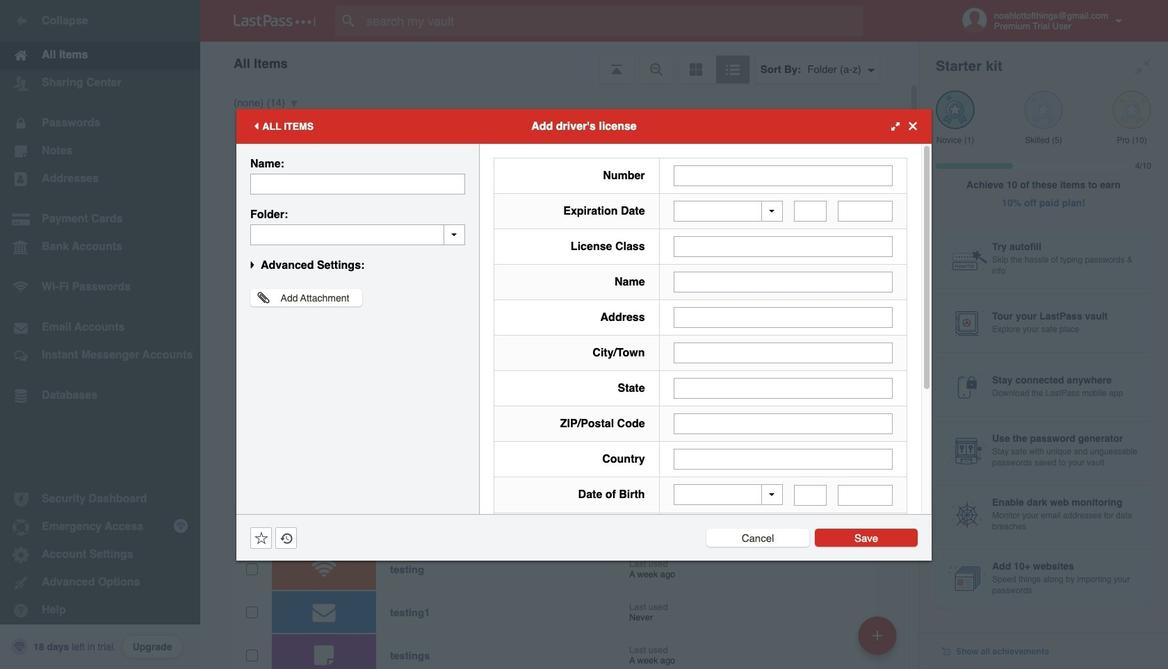 Task type: describe. For each thing, give the bounding box(es) containing it.
search my vault text field
[[335, 6, 891, 36]]

vault options navigation
[[200, 42, 919, 83]]



Task type: vqa. For each thing, say whether or not it's contained in the screenshot.
NEW ITEM navigation on the right of the page
yes



Task type: locate. For each thing, give the bounding box(es) containing it.
Search search field
[[335, 6, 891, 36]]

None text field
[[250, 173, 465, 194], [838, 201, 893, 222], [794, 485, 827, 506], [838, 485, 893, 506], [250, 173, 465, 194], [838, 201, 893, 222], [794, 485, 827, 506], [838, 485, 893, 506]]

None text field
[[673, 165, 893, 186], [794, 201, 827, 222], [250, 224, 465, 245], [673, 236, 893, 257], [673, 272, 893, 293], [673, 307, 893, 328], [673, 343, 893, 364], [673, 378, 893, 399], [673, 414, 893, 435], [673, 449, 893, 470], [673, 165, 893, 186], [794, 201, 827, 222], [250, 224, 465, 245], [673, 236, 893, 257], [673, 272, 893, 293], [673, 307, 893, 328], [673, 343, 893, 364], [673, 378, 893, 399], [673, 414, 893, 435], [673, 449, 893, 470]]

new item navigation
[[853, 613, 905, 670]]

new item image
[[873, 631, 882, 641]]

dialog
[[236, 109, 932, 670]]

lastpass image
[[234, 15, 316, 27]]

main navigation navigation
[[0, 0, 200, 670]]



